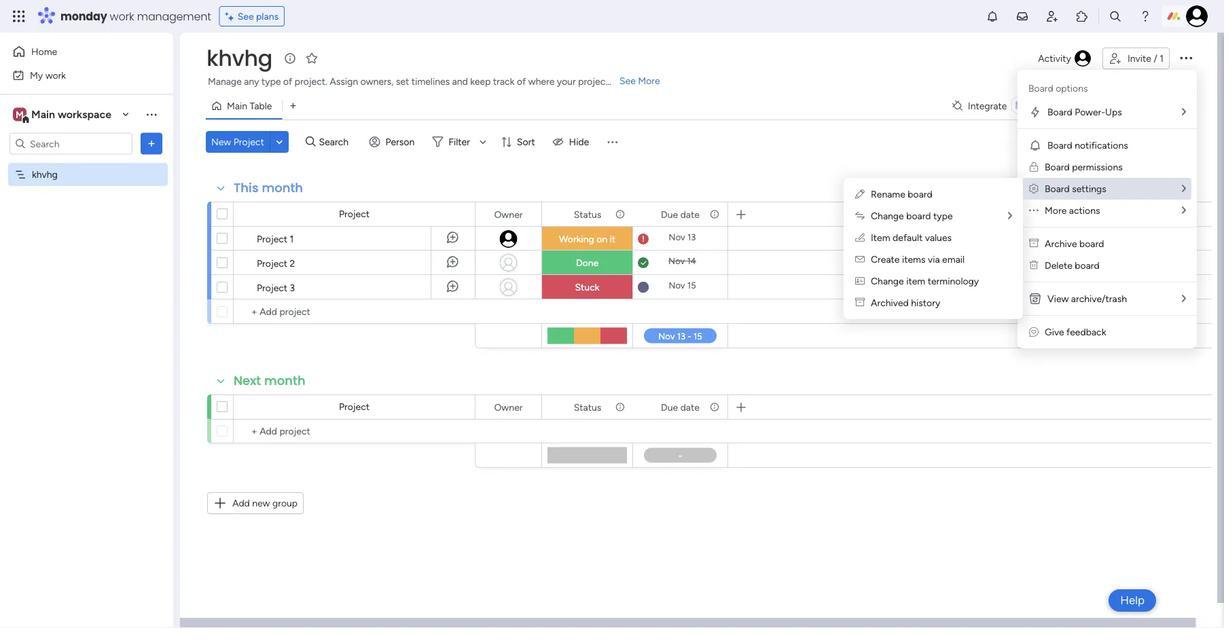 Task type: describe. For each thing, give the bounding box(es) containing it.
archive/trash
[[1072, 293, 1128, 305]]

v2 overdue deadline image
[[638, 233, 649, 246]]

help button
[[1109, 590, 1157, 612]]

timelines
[[412, 76, 450, 87]]

sort button
[[495, 131, 544, 153]]

dapulse edit image
[[856, 189, 865, 200]]

nov 14
[[669, 256, 697, 267]]

working on it
[[559, 233, 616, 245]]

item default values
[[871, 232, 952, 244]]

filter
[[449, 136, 470, 148]]

0 horizontal spatial 1
[[290, 233, 294, 245]]

on
[[597, 233, 608, 245]]

owners,
[[361, 76, 394, 87]]

0 horizontal spatial options image
[[145, 137, 158, 151]]

+ Add project text field
[[241, 423, 469, 440]]

board for board options
[[1029, 83, 1054, 94]]

show board description image
[[282, 52, 298, 65]]

angle down image
[[276, 137, 283, 147]]

Search in workspace field
[[29, 136, 114, 152]]

v2 permission outline image
[[1030, 161, 1039, 173]]

nov for nov 14
[[669, 256, 685, 267]]

v2 client name column image
[[856, 276, 865, 287]]

13
[[688, 232, 696, 243]]

board for board settings
[[1045, 183, 1070, 195]]

any
[[244, 76, 259, 87]]

hide button
[[548, 131, 598, 153]]

nov 15
[[669, 280, 696, 291]]

sort
[[517, 136, 535, 148]]

ups
[[1106, 106, 1123, 118]]

project
[[579, 76, 609, 87]]

add new group button
[[207, 493, 304, 515]]

set
[[396, 76, 409, 87]]

project.
[[295, 76, 328, 87]]

management
[[137, 8, 211, 24]]

assign
[[330, 76, 358, 87]]

new
[[211, 136, 231, 148]]

v2 user feedback image
[[1030, 327, 1039, 338]]

archived
[[871, 297, 909, 309]]

board for delete
[[1076, 260, 1100, 272]]

change item terminology
[[871, 276, 980, 287]]

select product image
[[12, 10, 26, 23]]

type for any
[[262, 76, 281, 87]]

see more link
[[619, 74, 662, 88]]

month for this month
[[262, 179, 303, 197]]

item
[[871, 232, 891, 244]]

create items via email
[[871, 254, 965, 265]]

where
[[529, 76, 555, 87]]

new project
[[211, 136, 264, 148]]

khvhg list box
[[0, 160, 173, 370]]

invite
[[1128, 53, 1152, 64]]

items
[[903, 254, 926, 265]]

plans
[[256, 11, 279, 22]]

help
[[1121, 594, 1145, 608]]

inbox image
[[1016, 10, 1030, 23]]

add
[[232, 498, 250, 509]]

more actions
[[1045, 205, 1101, 217]]

home button
[[8, 41, 146, 63]]

v2 done deadline image
[[638, 257, 649, 270]]

archive
[[1045, 238, 1078, 250]]

khvhg inside list box
[[32, 169, 58, 180]]

add view image
[[290, 101, 296, 111]]

work for my
[[45, 69, 66, 81]]

view archive/trash
[[1048, 293, 1128, 305]]

see for see plans
[[238, 11, 254, 22]]

terminology
[[928, 276, 980, 287]]

0 vertical spatial options image
[[1179, 49, 1195, 66]]

item
[[907, 276, 926, 287]]

change for change board type
[[871, 210, 905, 222]]

and
[[452, 76, 468, 87]]

2
[[290, 258, 295, 269]]

board for rename
[[908, 189, 933, 200]]

hide
[[569, 136, 590, 148]]

see plans button
[[219, 6, 285, 27]]

workspace options image
[[145, 108, 158, 121]]

values
[[926, 232, 952, 244]]

nov for nov 15
[[669, 280, 686, 291]]

15
[[688, 280, 696, 291]]

archive board
[[1045, 238, 1105, 250]]

column information image for first status field from the bottom
[[615, 402, 626, 413]]

manage
[[208, 76, 242, 87]]

This month field
[[230, 179, 307, 197]]

table
[[250, 100, 272, 112]]

2 owner field from the top
[[491, 400, 526, 415]]

via
[[929, 254, 941, 265]]

0 horizontal spatial more
[[639, 75, 660, 87]]

board notifications image
[[1029, 139, 1043, 152]]

project 1
[[257, 233, 294, 245]]

board settings
[[1045, 183, 1107, 195]]

view
[[1048, 293, 1070, 305]]

khvhg field
[[203, 43, 276, 73]]

feedback
[[1067, 327, 1107, 338]]

automate
[[1110, 100, 1153, 112]]

email
[[943, 254, 965, 265]]

add new group
[[232, 498, 298, 509]]

see more
[[620, 75, 660, 87]]

list arrow image for board settings
[[1183, 184, 1187, 194]]

see for see more
[[620, 75, 636, 87]]

workspace selection element
[[13, 106, 114, 124]]

collapse board header image
[[1183, 101, 1194, 111]]

1 of from the left
[[283, 76, 292, 87]]

1 status field from the top
[[571, 207, 605, 222]]

list arrow image for board power-ups
[[1183, 107, 1187, 117]]

see plans
[[238, 11, 279, 22]]

due for first due date field from the bottom
[[661, 402, 679, 413]]

your
[[557, 76, 576, 87]]

project 2
[[257, 258, 295, 269]]

gary orlando image
[[1187, 5, 1209, 27]]

create
[[871, 254, 900, 265]]

rename
[[871, 189, 906, 200]]

arrow down image
[[475, 134, 491, 150]]

column information image for second status field from the bottom of the page
[[615, 209, 626, 220]]

help image
[[1139, 10, 1153, 23]]

2 status field from the top
[[571, 400, 605, 415]]

my
[[30, 69, 43, 81]]

my work button
[[8, 64, 146, 86]]

options
[[1056, 83, 1089, 94]]

Next month field
[[230, 373, 309, 390]]

rename board
[[871, 189, 933, 200]]

person button
[[364, 131, 423, 153]]

monday work management
[[60, 8, 211, 24]]

notifications
[[1075, 140, 1129, 151]]

activity
[[1039, 53, 1072, 64]]

invite members image
[[1046, 10, 1060, 23]]

nov for nov 13
[[669, 232, 686, 243]]



Task type: vqa. For each thing, say whether or not it's contained in the screenshot.
the 'US'
no



Task type: locate. For each thing, give the bounding box(es) containing it.
1 due from the top
[[661, 209, 679, 220]]

0 vertical spatial month
[[262, 179, 303, 197]]

due up nov 13
[[661, 209, 679, 220]]

2 change from the top
[[871, 276, 905, 287]]

main workspace
[[31, 108, 111, 121]]

this
[[234, 179, 259, 197]]

keep
[[471, 76, 491, 87]]

workspace image
[[13, 107, 27, 122]]

0 horizontal spatial khvhg
[[32, 169, 58, 180]]

permissions
[[1073, 161, 1123, 173]]

delete
[[1045, 260, 1073, 272]]

type up values
[[934, 210, 953, 222]]

2 due date from the top
[[661, 402, 700, 413]]

list arrow image for archive board
[[1183, 294, 1187, 304]]

1 vertical spatial status field
[[571, 400, 605, 415]]

1 vertical spatial work
[[45, 69, 66, 81]]

due for 2nd due date field from the bottom
[[661, 209, 679, 220]]

dapulse archived image up v2 delete line image on the top of the page
[[1030, 238, 1039, 250]]

0 horizontal spatial see
[[238, 11, 254, 22]]

settings
[[1073, 183, 1107, 195]]

history
[[912, 297, 941, 309]]

v2 change image
[[856, 210, 865, 222]]

working
[[559, 233, 595, 245]]

1 horizontal spatial dapulse archived image
[[1030, 238, 1039, 250]]

month for next month
[[264, 373, 306, 390]]

due date field up nov 13
[[658, 207, 703, 222]]

1 horizontal spatial 1
[[1160, 53, 1164, 64]]

dapulse admin menu image
[[1030, 183, 1039, 195]]

home
[[31, 46, 57, 57]]

list arrow image
[[1183, 206, 1187, 215], [1009, 211, 1013, 221], [1183, 294, 1187, 304]]

board notifications
[[1048, 140, 1129, 151]]

board up change board type
[[908, 189, 933, 200]]

1 vertical spatial options image
[[145, 137, 158, 151]]

1 vertical spatial due date
[[661, 402, 700, 413]]

0 vertical spatial status field
[[571, 207, 605, 222]]

work for monday
[[110, 8, 134, 24]]

board for change
[[907, 210, 932, 222]]

more inside menu
[[1045, 205, 1067, 217]]

status for second status field from the bottom of the page
[[574, 209, 602, 220]]

board power-ups image
[[1029, 105, 1043, 119]]

board for archive
[[1080, 238, 1105, 250]]

0 vertical spatial list arrow image
[[1183, 107, 1187, 117]]

delete board
[[1045, 260, 1100, 272]]

dapulse archived image for archive board
[[1030, 238, 1039, 250]]

board up "board power-ups" icon
[[1029, 83, 1054, 94]]

month
[[262, 179, 303, 197], [264, 373, 306, 390]]

0 vertical spatial see
[[238, 11, 254, 22]]

more right the project
[[639, 75, 660, 87]]

column information image for 2nd due date field from the bottom
[[710, 209, 721, 220]]

filter button
[[427, 131, 491, 153]]

owner for second owner field from the bottom of the page
[[495, 209, 523, 220]]

date up 13
[[681, 209, 700, 220]]

0 vertical spatial work
[[110, 8, 134, 24]]

1 vertical spatial change
[[871, 276, 905, 287]]

1 status from the top
[[574, 209, 602, 220]]

1 up "2"
[[290, 233, 294, 245]]

v2 email column image
[[856, 254, 865, 265]]

3
[[290, 282, 295, 294]]

14
[[688, 256, 697, 267]]

monday
[[60, 8, 107, 24]]

of down show board description image
[[283, 76, 292, 87]]

change for change item terminology
[[871, 276, 905, 287]]

column information image
[[615, 209, 626, 220], [710, 209, 721, 220], [615, 402, 626, 413]]

see inside button
[[238, 11, 254, 22]]

2 nov from the top
[[669, 256, 685, 267]]

board power-ups
[[1048, 106, 1123, 118]]

see right the project
[[620, 75, 636, 87]]

main table
[[227, 100, 272, 112]]

board down archive board
[[1076, 260, 1100, 272]]

dapulse archived image
[[1030, 238, 1039, 250], [856, 297, 865, 309]]

project inside new project button
[[234, 136, 264, 148]]

khvhg down search in workspace field at the top of the page
[[32, 169, 58, 180]]

Search field
[[316, 133, 357, 152]]

board
[[908, 189, 933, 200], [907, 210, 932, 222], [1080, 238, 1105, 250], [1076, 260, 1100, 272]]

owner for first owner field from the bottom
[[495, 402, 523, 413]]

options image down workspace options image at the left of page
[[145, 137, 158, 151]]

work right my
[[45, 69, 66, 81]]

nov left 15
[[669, 280, 686, 291]]

1 vertical spatial list arrow image
[[1183, 184, 1187, 194]]

main inside workspace selection "element"
[[31, 108, 55, 121]]

main for main table
[[227, 100, 247, 112]]

1 right / in the top right of the page
[[1160, 53, 1164, 64]]

0 vertical spatial due
[[661, 209, 679, 220]]

Status field
[[571, 207, 605, 222], [571, 400, 605, 415]]

it
[[610, 233, 616, 245]]

change down create
[[871, 276, 905, 287]]

date
[[681, 209, 700, 220], [681, 402, 700, 413]]

notifications image
[[986, 10, 1000, 23]]

stands.
[[612, 76, 642, 87]]

0 vertical spatial owner
[[495, 209, 523, 220]]

1 horizontal spatial type
[[934, 210, 953, 222]]

give feedback
[[1045, 327, 1107, 338]]

0 horizontal spatial type
[[262, 76, 281, 87]]

project 3
[[257, 282, 295, 294]]

1 vertical spatial due
[[661, 402, 679, 413]]

0 vertical spatial more
[[639, 75, 660, 87]]

integrate
[[969, 100, 1008, 112]]

person
[[386, 136, 415, 148]]

board for board notifications
[[1048, 140, 1073, 151]]

1 date from the top
[[681, 209, 700, 220]]

1 vertical spatial due date field
[[658, 400, 703, 415]]

2 list arrow image from the top
[[1183, 184, 1187, 194]]

main
[[227, 100, 247, 112], [31, 108, 55, 121]]

nov left '14'
[[669, 256, 685, 267]]

see
[[238, 11, 254, 22], [620, 75, 636, 87]]

status for first status field from the bottom
[[574, 402, 602, 413]]

due date for 2nd due date field from the bottom
[[661, 209, 700, 220]]

new
[[252, 498, 270, 509]]

0 horizontal spatial work
[[45, 69, 66, 81]]

1 due date field from the top
[[658, 207, 703, 222]]

v2 item default values image
[[856, 232, 865, 244]]

autopilot image
[[1093, 97, 1105, 114]]

0 vertical spatial due date
[[661, 209, 700, 220]]

/
[[1154, 53, 1158, 64]]

power-
[[1075, 106, 1106, 118]]

board right board notifications icon
[[1048, 140, 1073, 151]]

2 of from the left
[[517, 76, 526, 87]]

2 owner from the top
[[495, 402, 523, 413]]

1 vertical spatial more
[[1045, 205, 1067, 217]]

Due date field
[[658, 207, 703, 222], [658, 400, 703, 415]]

1 vertical spatial owner field
[[491, 400, 526, 415]]

of right track
[[517, 76, 526, 87]]

project
[[234, 136, 264, 148], [339, 208, 370, 220], [257, 233, 288, 245], [257, 258, 288, 269], [257, 282, 288, 294], [339, 401, 370, 413]]

1
[[1160, 53, 1164, 64], [290, 233, 294, 245]]

this month
[[234, 179, 303, 197]]

1 vertical spatial nov
[[669, 256, 685, 267]]

1 list arrow image from the top
[[1183, 107, 1187, 117]]

archived history
[[871, 297, 941, 309]]

board up delete board
[[1080, 238, 1105, 250]]

change down rename
[[871, 210, 905, 222]]

1 horizontal spatial more
[[1045, 205, 1067, 217]]

dapulse integrations image
[[953, 101, 963, 111]]

+ Add project text field
[[241, 304, 469, 320]]

search everything image
[[1109, 10, 1123, 23]]

0 vertical spatial 1
[[1160, 53, 1164, 64]]

stuck
[[575, 282, 600, 293]]

2 status from the top
[[574, 402, 602, 413]]

1 horizontal spatial see
[[620, 75, 636, 87]]

actions
[[1070, 205, 1101, 217]]

main inside main table button
[[227, 100, 247, 112]]

more
[[639, 75, 660, 87], [1045, 205, 1067, 217]]

work
[[110, 8, 134, 24], [45, 69, 66, 81]]

1 vertical spatial date
[[681, 402, 700, 413]]

1 horizontal spatial work
[[110, 8, 134, 24]]

column information image
[[710, 402, 721, 413]]

new project button
[[206, 131, 270, 153]]

1 horizontal spatial of
[[517, 76, 526, 87]]

0 vertical spatial status
[[574, 209, 602, 220]]

2 vertical spatial nov
[[669, 280, 686, 291]]

workspace
[[58, 108, 111, 121]]

board right v2 permission outline image
[[1045, 161, 1070, 173]]

0 vertical spatial dapulse archived image
[[1030, 238, 1039, 250]]

1 vertical spatial owner
[[495, 402, 523, 413]]

khvhg up "any"
[[207, 43, 273, 73]]

0 horizontal spatial dapulse archived image
[[856, 297, 865, 309]]

menu
[[1018, 70, 1198, 349]]

0 vertical spatial khvhg
[[207, 43, 273, 73]]

0 horizontal spatial main
[[31, 108, 55, 121]]

main table button
[[206, 95, 282, 117]]

1 owner from the top
[[495, 209, 523, 220]]

1 horizontal spatial options image
[[1179, 49, 1195, 66]]

my work
[[30, 69, 66, 81]]

change board type
[[871, 210, 953, 222]]

month right this on the left top of the page
[[262, 179, 303, 197]]

apps image
[[1076, 10, 1090, 23]]

2 due date field from the top
[[658, 400, 703, 415]]

work right monday
[[110, 8, 134, 24]]

1 vertical spatial month
[[264, 373, 306, 390]]

options image right / in the top right of the page
[[1179, 49, 1195, 66]]

1 horizontal spatial khvhg
[[207, 43, 273, 73]]

board for board power-ups
[[1048, 106, 1073, 118]]

list arrow image for board settings
[[1183, 206, 1187, 215]]

nov left 13
[[669, 232, 686, 243]]

v2 search image
[[306, 134, 316, 150]]

type right "any"
[[262, 76, 281, 87]]

dapulse archived image down the v2 client name column image
[[856, 297, 865, 309]]

month right next at the bottom
[[264, 373, 306, 390]]

1 owner field from the top
[[491, 207, 526, 222]]

m
[[16, 109, 24, 120]]

1 horizontal spatial main
[[227, 100, 247, 112]]

view archive/trash image
[[1029, 292, 1043, 306]]

2 due from the top
[[661, 402, 679, 413]]

0 vertical spatial owner field
[[491, 207, 526, 222]]

work inside button
[[45, 69, 66, 81]]

month inside field
[[264, 373, 306, 390]]

date left column information image
[[681, 402, 700, 413]]

1 change from the top
[[871, 210, 905, 222]]

board down board options
[[1048, 106, 1073, 118]]

option
[[0, 162, 173, 165]]

0 vertical spatial nov
[[669, 232, 686, 243]]

1 vertical spatial status
[[574, 402, 602, 413]]

next
[[234, 373, 261, 390]]

month inside field
[[262, 179, 303, 197]]

menu containing board options
[[1018, 70, 1198, 349]]

0 vertical spatial type
[[262, 76, 281, 87]]

main right workspace "icon"
[[31, 108, 55, 121]]

v2 delete line image
[[1030, 260, 1039, 272]]

0 vertical spatial due date field
[[658, 207, 703, 222]]

1 inside invite / 1 button
[[1160, 53, 1164, 64]]

1 vertical spatial see
[[620, 75, 636, 87]]

manage any type of project. assign owners, set timelines and keep track of where your project stands.
[[208, 76, 642, 87]]

Owner field
[[491, 207, 526, 222], [491, 400, 526, 415]]

list arrow image
[[1183, 107, 1187, 117], [1183, 184, 1187, 194]]

3 nov from the top
[[669, 280, 686, 291]]

invite / 1
[[1128, 53, 1164, 64]]

type
[[262, 76, 281, 87], [934, 210, 953, 222]]

main left table
[[227, 100, 247, 112]]

due date field left column information image
[[658, 400, 703, 415]]

1 vertical spatial 1
[[290, 233, 294, 245]]

more right more dots image
[[1045, 205, 1067, 217]]

menu image
[[606, 135, 619, 149]]

due date for first due date field from the bottom
[[661, 402, 700, 413]]

dapulse archived image for archived history
[[856, 297, 865, 309]]

board
[[1029, 83, 1054, 94], [1048, 106, 1073, 118], [1048, 140, 1073, 151], [1045, 161, 1070, 173], [1045, 183, 1070, 195]]

board right dapulse admin menu image
[[1045, 183, 1070, 195]]

2 date from the top
[[681, 402, 700, 413]]

options image
[[1179, 49, 1195, 66], [145, 137, 158, 151]]

0 vertical spatial change
[[871, 210, 905, 222]]

next month
[[234, 373, 306, 390]]

see left plans
[[238, 11, 254, 22]]

board options
[[1029, 83, 1089, 94]]

0 horizontal spatial of
[[283, 76, 292, 87]]

add to favorites image
[[305, 51, 319, 65]]

1 vertical spatial dapulse archived image
[[856, 297, 865, 309]]

activity button
[[1033, 48, 1098, 69]]

1 due date from the top
[[661, 209, 700, 220]]

more dots image
[[1030, 205, 1039, 217]]

invite / 1 button
[[1103, 48, 1171, 69]]

main for main workspace
[[31, 108, 55, 121]]

type for board
[[934, 210, 953, 222]]

board up item default values
[[907, 210, 932, 222]]

due date up nov 13
[[661, 209, 700, 220]]

0 vertical spatial date
[[681, 209, 700, 220]]

due date left column information image
[[661, 402, 700, 413]]

board for board permissions
[[1045, 161, 1070, 173]]

1 nov from the top
[[669, 232, 686, 243]]

due left column information image
[[661, 402, 679, 413]]

1 vertical spatial type
[[934, 210, 953, 222]]

due
[[661, 209, 679, 220], [661, 402, 679, 413]]

1 vertical spatial khvhg
[[32, 169, 58, 180]]



